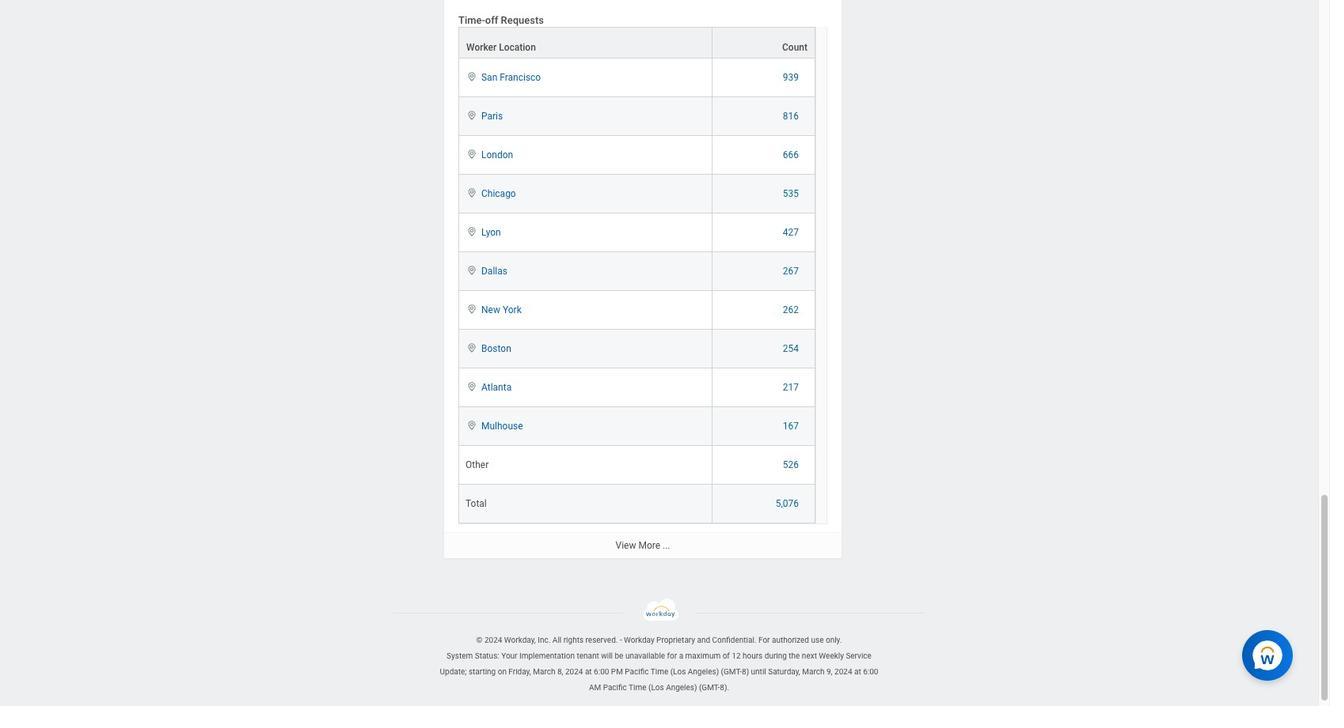 Task type: locate. For each thing, give the bounding box(es) containing it.
2024
[[484, 636, 502, 645], [565, 668, 583, 677], [834, 668, 852, 677]]

11 row from the top
[[458, 408, 815, 447]]

© 2024 workday, inc. all rights reserved. - workday proprietary and confidential. for authorized use only. system status: your implementation tenant will be unavailable for a maximum of 12 hours during the next weekly service update; starting on friday, march 8, 2024 at 6:00 pm pacific time (los angeles) (gmt-8) until saturday, march 9, 2024 at 6:00 am pacific time (los angeles) (gmt-8).
[[440, 636, 878, 693]]

5 row from the top
[[458, 175, 815, 214]]

8)
[[742, 668, 749, 677]]

1 horizontal spatial (gmt-
[[721, 668, 742, 677]]

1 vertical spatial location image
[[466, 382, 478, 393]]

3 row from the top
[[458, 98, 815, 136]]

10 row from the top
[[458, 369, 815, 408]]

12 row from the top
[[458, 447, 815, 486]]

1 location image from the top
[[466, 227, 478, 238]]

location image left the paris link
[[466, 110, 478, 121]]

(los down unavailable
[[648, 684, 664, 693]]

location
[[499, 42, 536, 53]]

use
[[811, 636, 824, 645]]

13 row from the top
[[458, 486, 815, 524]]

816
[[783, 111, 799, 122]]

2024 right 9,
[[834, 668, 852, 677]]

939
[[783, 72, 799, 83]]

location image left san
[[466, 72, 478, 83]]

more
[[638, 541, 660, 552]]

0 horizontal spatial 6:00
[[594, 668, 609, 677]]

inc.
[[538, 636, 551, 645]]

location image left chicago
[[466, 188, 478, 199]]

(los down a
[[670, 668, 686, 677]]

location image for dallas
[[466, 266, 478, 277]]

1 horizontal spatial at
[[854, 668, 861, 677]]

worker
[[466, 42, 497, 53]]

pacific down pm
[[603, 684, 627, 693]]

8 row from the top
[[458, 292, 815, 330]]

be
[[615, 652, 623, 661]]

12
[[732, 652, 741, 661]]

location image
[[466, 227, 478, 238], [466, 382, 478, 393], [466, 421, 478, 432]]

(gmt-
[[721, 668, 742, 677], [699, 684, 720, 693]]

view more ...
[[616, 541, 670, 552]]

location image left the new at top
[[466, 304, 478, 315]]

0 horizontal spatial march
[[533, 668, 555, 677]]

1 location image from the top
[[466, 72, 478, 83]]

francisco
[[500, 72, 541, 83]]

location image for mulhouse
[[466, 421, 478, 432]]

tenant
[[577, 652, 599, 661]]

1 vertical spatial angeles)
[[666, 684, 697, 693]]

...
[[663, 541, 670, 552]]

location image left atlanta
[[466, 382, 478, 393]]

time down unavailable
[[629, 684, 646, 693]]

2 6:00 from the left
[[863, 668, 878, 677]]

angeles)
[[688, 668, 719, 677], [666, 684, 697, 693]]

1 horizontal spatial march
[[802, 668, 825, 677]]

666 button
[[783, 149, 801, 162]]

2 horizontal spatial 2024
[[834, 668, 852, 677]]

(gmt- down maximum
[[699, 684, 720, 693]]

0 horizontal spatial time
[[629, 684, 646, 693]]

6 row from the top
[[458, 214, 815, 253]]

3 location image from the top
[[466, 149, 478, 160]]

weekly
[[819, 652, 844, 661]]

worker location button
[[459, 28, 712, 58]]

0 horizontal spatial 2024
[[484, 636, 502, 645]]

system
[[447, 652, 473, 661]]

6 location image from the top
[[466, 304, 478, 315]]

pm
[[611, 668, 623, 677]]

march left 9,
[[802, 668, 825, 677]]

5 location image from the top
[[466, 266, 478, 277]]

dallas link
[[481, 263, 507, 277]]

status:
[[475, 652, 499, 661]]

0 vertical spatial (gmt-
[[721, 668, 742, 677]]

location image left lyon at the top of page
[[466, 227, 478, 238]]

only.
[[826, 636, 842, 645]]

0 horizontal spatial (los
[[648, 684, 664, 693]]

time down for
[[651, 668, 668, 677]]

1 horizontal spatial (los
[[670, 668, 686, 677]]

saturday,
[[768, 668, 800, 677]]

7 row from the top
[[458, 253, 815, 292]]

time-off requests element
[[444, 0, 842, 559]]

until
[[751, 668, 766, 677]]

row containing total
[[458, 486, 815, 524]]

(gmt- down 12
[[721, 668, 742, 677]]

paris
[[481, 111, 503, 122]]

location image left boston link
[[466, 343, 478, 354]]

1 row from the top
[[458, 27, 815, 59]]

paris link
[[481, 108, 503, 122]]

other
[[466, 460, 489, 471]]

1 march from the left
[[533, 668, 555, 677]]

angeles) down maximum
[[688, 668, 719, 677]]

at down tenant at the left bottom
[[585, 668, 592, 677]]

the
[[789, 652, 800, 661]]

9,
[[827, 668, 833, 677]]

location image for london
[[466, 149, 478, 160]]

2 location image from the top
[[466, 110, 478, 121]]

2 row from the top
[[458, 59, 815, 98]]

1 vertical spatial (los
[[648, 684, 664, 693]]

location image
[[466, 72, 478, 83], [466, 110, 478, 121], [466, 149, 478, 160], [466, 188, 478, 199], [466, 266, 478, 277], [466, 304, 478, 315], [466, 343, 478, 354]]

location image left london
[[466, 149, 478, 160]]

(los
[[670, 668, 686, 677], [648, 684, 664, 693]]

total
[[466, 499, 487, 510]]

next
[[802, 652, 817, 661]]

location image left 'dallas'
[[466, 266, 478, 277]]

footer
[[0, 599, 1318, 697]]

atlanta
[[481, 383, 512, 394]]

0 vertical spatial time
[[651, 668, 668, 677]]

pacific down unavailable
[[625, 668, 649, 677]]

row containing atlanta
[[458, 369, 815, 408]]

mulhouse link
[[481, 418, 523, 433]]

during
[[765, 652, 787, 661]]

7 location image from the top
[[466, 343, 478, 354]]

267
[[783, 266, 799, 277]]

0 horizontal spatial at
[[585, 668, 592, 677]]

view
[[616, 541, 636, 552]]

proprietary
[[656, 636, 695, 645]]

total element
[[466, 496, 487, 510]]

row
[[458, 27, 815, 59], [458, 59, 815, 98], [458, 98, 815, 136], [458, 136, 815, 175], [458, 175, 815, 214], [458, 214, 815, 253], [458, 253, 815, 292], [458, 292, 815, 330], [458, 330, 815, 369], [458, 369, 815, 408], [458, 408, 815, 447], [458, 447, 815, 486], [458, 486, 815, 524]]

row containing mulhouse
[[458, 408, 815, 447]]

confidential.
[[712, 636, 756, 645]]

row containing dallas
[[458, 253, 815, 292]]

a
[[679, 652, 683, 661]]

1 horizontal spatial 6:00
[[863, 668, 878, 677]]

0 vertical spatial location image
[[466, 227, 478, 238]]

time
[[651, 668, 668, 677], [629, 684, 646, 693]]

london
[[481, 150, 513, 161]]

all
[[552, 636, 562, 645]]

6:00 down service
[[863, 668, 878, 677]]

2024 right 8,
[[565, 668, 583, 677]]

9 row from the top
[[458, 330, 815, 369]]

217
[[783, 383, 799, 394]]

2 location image from the top
[[466, 382, 478, 393]]

chicago link
[[481, 186, 516, 200]]

row containing london
[[458, 136, 815, 175]]

for
[[667, 652, 677, 661]]

3 location image from the top
[[466, 421, 478, 432]]

1 vertical spatial pacific
[[603, 684, 627, 693]]

535
[[783, 189, 799, 200]]

2 vertical spatial location image
[[466, 421, 478, 432]]

816 button
[[783, 110, 801, 123]]

2024 right ©
[[484, 636, 502, 645]]

6:00
[[594, 668, 609, 677], [863, 668, 878, 677]]

new york link
[[481, 302, 522, 316]]

york
[[503, 305, 522, 316]]

march down implementation
[[533, 668, 555, 677]]

4 row from the top
[[458, 136, 815, 175]]

your
[[501, 652, 517, 661]]

427 button
[[783, 227, 801, 239]]

implementation
[[519, 652, 575, 661]]

6:00 left pm
[[594, 668, 609, 677]]

at
[[585, 668, 592, 677], [854, 668, 861, 677]]

new york
[[481, 305, 522, 316]]

san
[[481, 72, 497, 83]]

0 vertical spatial (los
[[670, 668, 686, 677]]

1 6:00 from the left
[[594, 668, 609, 677]]

at down service
[[854, 668, 861, 677]]

location image left mulhouse
[[466, 421, 478, 432]]

4 location image from the top
[[466, 188, 478, 199]]

angeles) down a
[[666, 684, 697, 693]]

0 horizontal spatial (gmt-
[[699, 684, 720, 693]]

0 vertical spatial angeles)
[[688, 668, 719, 677]]



Task type: vqa. For each thing, say whether or not it's contained in the screenshot.
for
yes



Task type: describe. For each thing, give the bounding box(es) containing it.
666
[[783, 150, 799, 161]]

167
[[783, 421, 799, 433]]

1 at from the left
[[585, 668, 592, 677]]

1 horizontal spatial time
[[651, 668, 668, 677]]

friday,
[[509, 668, 531, 677]]

262 button
[[783, 304, 801, 317]]

167 button
[[783, 421, 801, 433]]

2 at from the left
[[854, 668, 861, 677]]

hours
[[743, 652, 763, 661]]

san francisco
[[481, 72, 541, 83]]

1 vertical spatial time
[[629, 684, 646, 693]]

on
[[498, 668, 507, 677]]

location image for atlanta
[[466, 382, 478, 393]]

reserved.
[[585, 636, 618, 645]]

location image for san francisco
[[466, 72, 478, 83]]

row containing other
[[458, 447, 815, 486]]

unavailable
[[625, 652, 665, 661]]

row containing paris
[[458, 98, 815, 136]]

1 horizontal spatial 2024
[[565, 668, 583, 677]]

london link
[[481, 147, 513, 161]]

footer containing © 2024 workday, inc. all rights reserved. - workday proprietary and confidential. for authorized use only. system status: your implementation tenant will be unavailable for a maximum of 12 hours during the next weekly service update; starting on friday, march 8, 2024 at 6:00 pm pacific time (los angeles) (gmt-8) until saturday, march 9, 2024 at 6:00 am pacific time (los angeles) (gmt-8).
[[0, 599, 1318, 697]]

lyon link
[[481, 224, 501, 239]]

2 march from the left
[[802, 668, 825, 677]]

-
[[620, 636, 622, 645]]

workday
[[624, 636, 654, 645]]

427
[[783, 228, 799, 239]]

location image for boston
[[466, 343, 478, 354]]

time-
[[458, 14, 485, 26]]

time-off requests
[[458, 14, 544, 26]]

boston
[[481, 344, 511, 355]]

atlanta link
[[481, 380, 512, 394]]

authorized
[[772, 636, 809, 645]]

other element
[[466, 457, 489, 471]]

5,076 button
[[776, 498, 801, 511]]

row containing lyon
[[458, 214, 815, 253]]

off
[[485, 14, 498, 26]]

526
[[783, 460, 799, 471]]

row containing chicago
[[458, 175, 815, 214]]

rights
[[563, 636, 584, 645]]

lyon
[[481, 228, 501, 239]]

row containing boston
[[458, 330, 815, 369]]

maximum
[[685, 652, 721, 661]]

dallas
[[481, 266, 507, 277]]

©
[[476, 636, 482, 645]]

0 vertical spatial pacific
[[625, 668, 649, 677]]

boston link
[[481, 341, 511, 355]]

count button
[[713, 28, 815, 58]]

am
[[589, 684, 601, 693]]

new
[[481, 305, 500, 316]]

262
[[783, 305, 799, 316]]

location image for paris
[[466, 110, 478, 121]]

update;
[[440, 668, 467, 677]]

row containing worker location
[[458, 27, 815, 59]]

service
[[846, 652, 872, 661]]

san francisco link
[[481, 69, 541, 83]]

535 button
[[783, 188, 801, 201]]

8).
[[720, 684, 729, 693]]

526 button
[[783, 459, 801, 472]]

217 button
[[783, 382, 801, 395]]

worker location
[[466, 42, 536, 53]]

8,
[[557, 668, 563, 677]]

mulhouse
[[481, 421, 523, 433]]

view more ... link
[[444, 533, 842, 559]]

for
[[758, 636, 770, 645]]

row containing san francisco
[[458, 59, 815, 98]]

and
[[697, 636, 710, 645]]

workday,
[[504, 636, 536, 645]]

of
[[723, 652, 730, 661]]

requests
[[501, 14, 544, 26]]

location image for chicago
[[466, 188, 478, 199]]

location image for lyon
[[466, 227, 478, 238]]

254
[[783, 344, 799, 355]]

1 vertical spatial (gmt-
[[699, 684, 720, 693]]

count
[[782, 42, 808, 53]]

starting
[[469, 668, 496, 677]]

will
[[601, 652, 613, 661]]

254 button
[[783, 343, 801, 356]]

location image for new york
[[466, 304, 478, 315]]

267 button
[[783, 266, 801, 278]]

chicago
[[481, 189, 516, 200]]

5,076
[[776, 499, 799, 510]]

row containing new york
[[458, 292, 815, 330]]

939 button
[[783, 72, 801, 84]]



